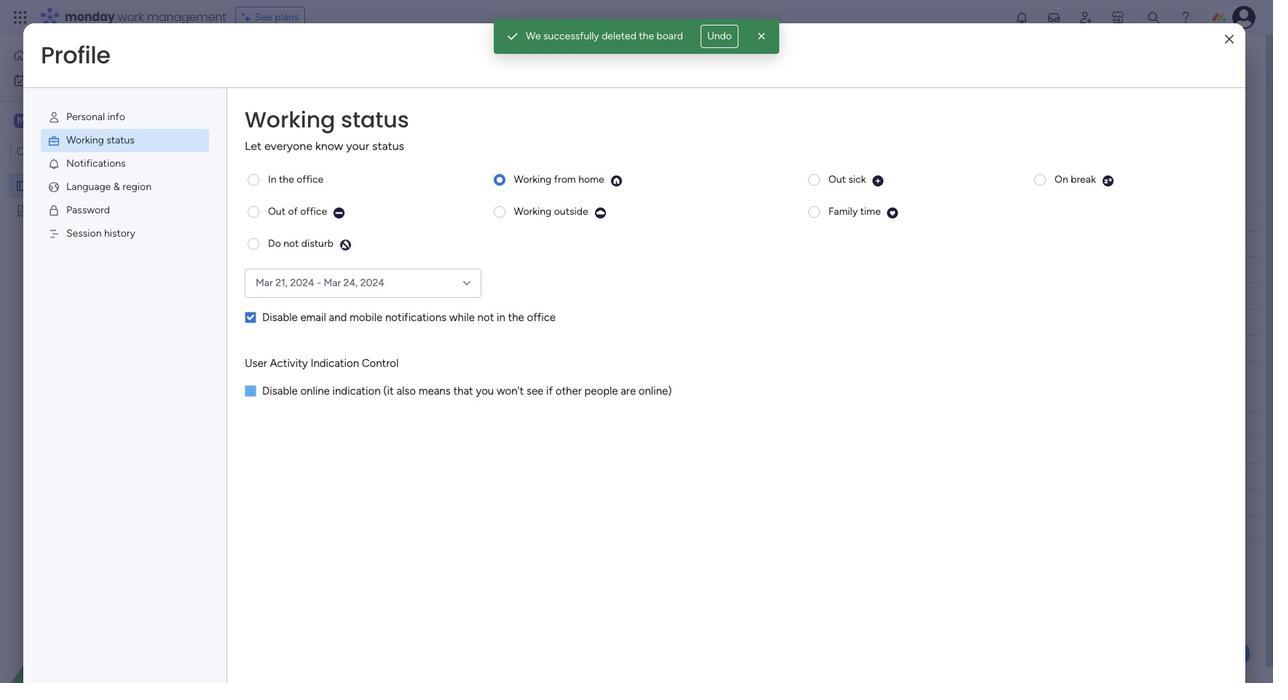 Task type: vqa. For each thing, say whether or not it's contained in the screenshot.
1 connected board POPUP BUTTON
no



Task type: locate. For each thing, give the bounding box(es) containing it.
up
[[294, 238, 305, 251]]

1 horizontal spatial the
[[508, 311, 525, 324]]

24,
[[344, 277, 358, 289]]

of down this week field
[[288, 206, 298, 218]]

1 horizontal spatial work
[[118, 9, 144, 26]]

1 horizontal spatial main
[[243, 107, 265, 120]]

status inside working status menu item
[[107, 134, 135, 146]]

main inside main table button
[[243, 107, 265, 120]]

1 vertical spatial work
[[50, 74, 72, 86]]

office
[[297, 173, 324, 186], [300, 206, 327, 218], [527, 311, 556, 324]]

out of office
[[268, 206, 327, 218]]

2024 right 24,
[[361, 277, 385, 289]]

option
[[0, 172, 186, 175]]

password image
[[47, 204, 60, 217]]

1 vertical spatial disable
[[262, 385, 298, 398]]

list box
[[0, 170, 186, 419]]

2024
[[290, 277, 315, 289], [361, 277, 385, 289]]

workspace image
[[14, 113, 28, 129]]

my inside option
[[34, 74, 48, 86]]

out down this week field
[[268, 206, 286, 218]]

notifications menu item
[[41, 152, 209, 176]]

0 vertical spatial my
[[34, 74, 48, 86]]

0 horizontal spatial main
[[34, 114, 59, 128]]

main table
[[243, 107, 292, 120]]

close image right undo "button"
[[755, 29, 769, 44]]

my left first
[[34, 179, 48, 192]]

next
[[251, 388, 280, 406]]

1 vertical spatial week
[[283, 388, 318, 406]]

meeting
[[34, 204, 72, 216]]

not right do
[[284, 238, 299, 250]]

public board image
[[15, 179, 29, 192]]

work down 'profile'
[[50, 74, 72, 86]]

0 horizontal spatial close image
[[755, 29, 769, 44]]

2 horizontal spatial preview image
[[1102, 175, 1115, 187]]

more
[[685, 80, 708, 93]]

0 vertical spatial disable
[[262, 311, 298, 324]]

0 vertical spatial work
[[118, 9, 144, 26]]

week
[[281, 181, 315, 199], [283, 388, 318, 406]]

out for out of office
[[268, 206, 286, 218]]

alert
[[494, 19, 780, 54]]

personal
[[66, 111, 105, 123]]

2 vertical spatial the
[[508, 311, 525, 324]]

working status image
[[47, 134, 60, 147]]

0 horizontal spatial working status
[[66, 134, 135, 146]]

preview image right the disturb at the left
[[339, 239, 352, 251]]

indication
[[333, 385, 381, 398]]

my work option
[[9, 69, 177, 92]]

won't
[[497, 385, 524, 398]]

preview image
[[610, 175, 623, 187], [1102, 175, 1115, 187], [333, 207, 345, 219]]

1 horizontal spatial assign
[[354, 81, 384, 93]]

see for see more
[[665, 80, 682, 93]]

password menu item
[[41, 199, 209, 222]]

set up weekly meeting
[[275, 238, 380, 251]]

0 horizontal spatial see
[[255, 11, 272, 23]]

week up out of office
[[281, 181, 315, 199]]

0 horizontal spatial preview image
[[333, 207, 345, 219]]

see for see plans
[[255, 11, 272, 23]]

main for main table
[[243, 107, 265, 120]]

1 disable from the top
[[262, 311, 298, 324]]

mar right -
[[324, 277, 341, 289]]

project.
[[316, 81, 351, 93]]

control
[[362, 357, 399, 370]]

next week
[[251, 388, 318, 406]]

everyone
[[265, 139, 313, 153]]

preview image right sick
[[872, 175, 885, 187]]

of
[[304, 81, 314, 93], [554, 81, 564, 93], [288, 206, 298, 218]]

home option
[[9, 44, 177, 67]]

search everything image
[[1147, 10, 1162, 25]]

work for my
[[50, 74, 72, 86]]

close image inside alert
[[755, 29, 769, 44]]

0 vertical spatial not
[[284, 238, 299, 250]]

working status down workspace
[[66, 134, 135, 146]]

your right know
[[346, 139, 370, 153]]

do
[[268, 238, 281, 250]]

office right in
[[527, 311, 556, 324]]

preview image right break
[[1102, 175, 1115, 187]]

working left from
[[514, 173, 552, 186]]

my inside list box
[[34, 179, 48, 192]]

Next week field
[[247, 388, 322, 407]]

mar left '21,'
[[256, 277, 273, 289]]

your
[[597, 81, 618, 93], [346, 139, 370, 153]]

1 vertical spatial my
[[34, 179, 48, 192]]

add view image
[[374, 108, 380, 119]]

my for my work
[[34, 74, 48, 86]]

status up search field
[[341, 104, 409, 136]]

work right monday
[[118, 9, 144, 26]]

lottie animation image
[[0, 536, 186, 684]]

board inside list box
[[71, 179, 98, 192]]

collect
[[275, 291, 308, 303]]

Search in workspace field
[[31, 144, 122, 161]]

1 horizontal spatial see
[[665, 80, 682, 93]]

0 vertical spatial your
[[597, 81, 618, 93]]

0 horizontal spatial assign
[[275, 265, 306, 277]]

online
[[301, 385, 330, 398]]

preview image right outside
[[594, 207, 607, 219]]

see
[[255, 11, 272, 23], [665, 80, 682, 93]]

0 horizontal spatial out
[[268, 206, 286, 218]]

1 vertical spatial out
[[268, 206, 286, 218]]

1 vertical spatial and
[[329, 311, 347, 324]]

1 vertical spatial assign
[[275, 265, 306, 277]]

manage
[[223, 81, 259, 93]]

and right email at the top
[[329, 311, 347, 324]]

working status up let everyone know your status
[[245, 104, 409, 136]]

main inside workspace selection element
[[34, 114, 59, 128]]

2 disable from the top
[[262, 385, 298, 398]]

0 horizontal spatial the
[[279, 173, 294, 186]]

2 horizontal spatial the
[[639, 30, 654, 42]]

sick
[[849, 173, 867, 186]]

1 vertical spatial board
[[71, 179, 98, 192]]

assign up collect
[[275, 265, 306, 277]]

1 vertical spatial office
[[300, 206, 327, 218]]

preview image for working outside
[[594, 207, 607, 219]]

1 vertical spatial not
[[478, 311, 494, 324]]

preview image
[[872, 175, 885, 187], [594, 207, 607, 219], [887, 207, 900, 219], [339, 239, 352, 251]]

calendar button
[[303, 102, 365, 125]]

main left the 'table'
[[243, 107, 265, 120]]

notifications image
[[47, 157, 60, 171]]

1 horizontal spatial your
[[597, 81, 618, 93]]

mar
[[256, 277, 273, 289], [324, 277, 341, 289]]

person
[[399, 146, 431, 159]]

0 vertical spatial week
[[281, 181, 315, 199]]

1 horizontal spatial 2024
[[361, 277, 385, 289]]

your right where
[[597, 81, 618, 93]]

see inside button
[[255, 11, 272, 23]]

weekly
[[308, 238, 339, 251]]

preview image right time
[[887, 207, 900, 219]]

1 horizontal spatial working status
[[245, 104, 409, 136]]

this week
[[251, 181, 315, 199]]

let everyone know your status
[[245, 139, 404, 153]]

track
[[529, 81, 552, 93]]

work inside option
[[50, 74, 72, 86]]

working left outside
[[514, 206, 552, 218]]

0 horizontal spatial and
[[329, 311, 347, 324]]

board down notifications
[[71, 179, 98, 192]]

Status field
[[565, 210, 602, 226]]

board left the undo
[[657, 30, 683, 42]]

Search field
[[324, 142, 368, 163]]

close image down kendall parks image
[[1226, 34, 1235, 45]]

select product image
[[13, 10, 28, 25]]

not left in
[[478, 311, 494, 324]]

preview image for out of office
[[333, 207, 345, 219]]

family
[[829, 206, 858, 218]]

main workspace
[[34, 114, 120, 128]]

other
[[556, 385, 582, 398]]

assign
[[354, 81, 384, 93], [275, 265, 306, 277]]

lottie animation element
[[0, 536, 186, 684]]

preview image left 'task'
[[333, 207, 345, 219]]

out
[[829, 173, 846, 186], [268, 206, 286, 218]]

personal info menu item
[[41, 106, 209, 129]]

0 vertical spatial see
[[255, 11, 272, 23]]

user
[[245, 357, 267, 370]]

week right next on the bottom left of page
[[283, 388, 318, 406]]

status down personal info menu item
[[107, 134, 135, 146]]

main for main workspace
[[34, 114, 59, 128]]

management
[[147, 9, 226, 26]]

see plans
[[255, 11, 299, 23]]

my down home
[[34, 74, 48, 86]]

1 vertical spatial your
[[346, 139, 370, 153]]

1 horizontal spatial out
[[829, 173, 846, 186]]

0 horizontal spatial not
[[284, 238, 299, 250]]

monday work management
[[65, 9, 226, 26]]

see left more on the right top of page
[[665, 80, 682, 93]]

of right type
[[304, 81, 314, 93]]

1 horizontal spatial not
[[478, 311, 494, 324]]

main up working status 'image'
[[34, 114, 59, 128]]

monday
[[65, 9, 115, 26]]

my work link
[[9, 69, 177, 92]]

0 horizontal spatial 2024
[[290, 277, 315, 289]]

collapse board header image
[[1229, 108, 1241, 120]]

my
[[34, 74, 48, 86], [34, 179, 48, 192]]

notifications image
[[1015, 10, 1030, 25]]

1 horizontal spatial board
[[657, 30, 683, 42]]

password
[[66, 204, 110, 216]]

new
[[227, 146, 248, 158]]

week for this week
[[281, 181, 315, 199]]

0 horizontal spatial mar
[[256, 277, 273, 289]]

close image
[[755, 29, 769, 44], [1226, 34, 1235, 45]]

the
[[639, 30, 654, 42], [279, 173, 294, 186], [508, 311, 525, 324]]

set
[[275, 238, 291, 251]]

disable down activity
[[262, 385, 298, 398]]

(it
[[384, 385, 394, 398]]

1 horizontal spatial preview image
[[610, 175, 623, 187]]

region
[[123, 181, 152, 193]]

online)
[[639, 385, 672, 398]]

0 horizontal spatial board
[[71, 179, 98, 192]]

and left keep
[[485, 81, 502, 93]]

0 vertical spatial office
[[297, 173, 324, 186]]

1 horizontal spatial mar
[[324, 277, 341, 289]]

0 vertical spatial board
[[657, 30, 683, 42]]

type
[[280, 81, 301, 93]]

disable down collect
[[262, 311, 298, 324]]

out left sick
[[829, 173, 846, 186]]

0 vertical spatial out
[[829, 173, 846, 186]]

2024 up collect data
[[290, 277, 315, 289]]

disable for disable online indication (it also means that you won't see if other people are online)
[[262, 385, 298, 398]]

m
[[17, 114, 25, 127]]

office down v2 search image
[[297, 173, 324, 186]]

see left plans
[[255, 11, 272, 23]]

status
[[341, 104, 409, 136], [107, 134, 135, 146], [372, 139, 404, 153]]

0 horizontal spatial of
[[288, 206, 298, 218]]

work
[[118, 9, 144, 26], [50, 74, 72, 86]]

any
[[262, 81, 278, 93]]

1 horizontal spatial close image
[[1226, 34, 1235, 45]]

of right track
[[554, 81, 564, 93]]

0 horizontal spatial work
[[50, 74, 72, 86]]

assign up add view image at left top
[[354, 81, 384, 93]]

0 vertical spatial and
[[485, 81, 502, 93]]

angle down image
[[282, 147, 289, 158]]

help
[[1212, 647, 1238, 661]]

1 vertical spatial the
[[279, 173, 294, 186]]

preview image right home
[[610, 175, 623, 187]]

see plans button
[[235, 7, 305, 28]]

session history
[[66, 227, 136, 240]]

disable email and mobile notifications while not in the office
[[262, 311, 556, 324]]

mar 21, 2024 - mar 24, 2024
[[256, 277, 385, 289]]

working down workspace
[[66, 134, 104, 146]]

set
[[425, 81, 439, 93]]

1 vertical spatial see
[[665, 80, 682, 93]]

office up the disturb at the left
[[300, 206, 327, 218]]

week for next week
[[283, 388, 318, 406]]

working status menu item
[[41, 129, 209, 152]]



Task type: describe. For each thing, give the bounding box(es) containing it.
tasks
[[308, 265, 332, 277]]

disable for disable email and mobile notifications while not in the office
[[262, 311, 298, 324]]

notifications
[[385, 311, 447, 324]]

personal info
[[66, 111, 125, 123]]

collect data
[[275, 291, 331, 303]]

personal info image
[[47, 111, 60, 124]]

0 vertical spatial the
[[639, 30, 654, 42]]

1 horizontal spatial and
[[485, 81, 502, 93]]

menu menu
[[23, 88, 227, 263]]

you
[[476, 385, 494, 398]]

in
[[268, 173, 277, 186]]

invite members image
[[1079, 10, 1094, 25]]

0 horizontal spatial your
[[346, 139, 370, 153]]

workspace selection element
[[14, 112, 122, 131]]

while
[[449, 311, 475, 324]]

see more
[[665, 80, 708, 93]]

calendar
[[314, 107, 354, 120]]

project
[[620, 81, 653, 93]]

we successfully deleted the board
[[526, 30, 683, 42]]

1 horizontal spatial of
[[304, 81, 314, 93]]

let
[[245, 139, 262, 153]]

undo button
[[701, 25, 739, 48]]

keep
[[504, 81, 526, 93]]

new task
[[227, 146, 269, 158]]

info
[[107, 111, 125, 123]]

list box containing my first board
[[0, 170, 186, 419]]

table
[[268, 107, 292, 120]]

1 2024 from the left
[[290, 277, 315, 289]]

office for in the office
[[297, 173, 324, 186]]

working status inside menu item
[[66, 134, 135, 146]]

activity
[[270, 357, 308, 370]]

Owner field
[[480, 210, 518, 226]]

&
[[113, 181, 120, 193]]

notes
[[74, 204, 102, 216]]

working up everyone
[[245, 104, 335, 136]]

if
[[547, 385, 553, 398]]

where
[[567, 81, 595, 93]]

This week field
[[247, 181, 319, 200]]

21,
[[276, 277, 288, 289]]

session history image
[[47, 227, 60, 240]]

office for out of office
[[300, 206, 327, 218]]

mobile
[[350, 311, 383, 324]]

-
[[317, 277, 321, 289]]

this
[[251, 181, 277, 199]]

timelines
[[441, 81, 483, 93]]

owners,
[[387, 81, 422, 93]]

session history menu item
[[41, 222, 209, 246]]

means
[[419, 385, 451, 398]]

check image
[[246, 314, 255, 322]]

that
[[454, 385, 473, 398]]

2 mar from the left
[[324, 277, 341, 289]]

history
[[104, 227, 136, 240]]

person button
[[376, 141, 439, 164]]

my for my first board
[[34, 179, 48, 192]]

main table button
[[221, 102, 303, 125]]

user activity indication control
[[245, 357, 399, 370]]

out sick
[[829, 173, 867, 186]]

home
[[579, 173, 605, 186]]

see more link
[[663, 79, 710, 94]]

know
[[316, 139, 343, 153]]

owner
[[484, 212, 514, 224]]

in the office
[[268, 173, 324, 186]]

we
[[526, 30, 541, 42]]

first
[[51, 179, 69, 192]]

notifications
[[66, 157, 126, 170]]

working inside menu item
[[66, 134, 104, 146]]

kendall parks image
[[1233, 6, 1256, 29]]

preview image for do not disturb
[[339, 239, 352, 251]]

work for monday
[[118, 9, 144, 26]]

my work
[[34, 74, 72, 86]]

working from home
[[514, 173, 605, 186]]

2 horizontal spatial of
[[554, 81, 564, 93]]

1 mar from the left
[[256, 277, 273, 289]]

assign tasks
[[275, 265, 332, 277]]

on
[[1055, 173, 1069, 186]]

break
[[1071, 173, 1097, 186]]

also
[[397, 385, 416, 398]]

alert containing we successfully deleted the board
[[494, 19, 780, 54]]

status down add view image at left top
[[372, 139, 404, 153]]

status
[[569, 212, 599, 224]]

new task button
[[221, 141, 275, 164]]

language & region image
[[47, 181, 60, 194]]

meeting
[[342, 238, 380, 251]]

home
[[32, 49, 60, 61]]

preview image for out sick
[[872, 175, 885, 187]]

meeting notes
[[34, 204, 102, 216]]

working outside
[[514, 206, 589, 218]]

help image
[[1179, 10, 1194, 25]]

in
[[497, 311, 506, 324]]

preview image for on break
[[1102, 175, 1115, 187]]

task
[[347, 211, 367, 224]]

update feed image
[[1047, 10, 1062, 25]]

language
[[66, 181, 111, 193]]

2 vertical spatial office
[[527, 311, 556, 324]]

people
[[585, 385, 618, 398]]

outside
[[554, 206, 589, 218]]

out for out sick
[[829, 173, 846, 186]]

preview image for working from home
[[610, 175, 623, 187]]

disturb
[[302, 238, 334, 250]]

my first board
[[34, 179, 98, 192]]

task
[[250, 146, 269, 158]]

from
[[554, 173, 576, 186]]

session
[[66, 227, 102, 240]]

2 2024 from the left
[[361, 277, 385, 289]]

public board image
[[15, 203, 29, 217]]

monday marketplace image
[[1111, 10, 1126, 25]]

on break
[[1055, 173, 1097, 186]]

stands.
[[656, 81, 688, 93]]

0 vertical spatial assign
[[354, 81, 384, 93]]

preview image for family time
[[887, 207, 900, 219]]

language & region menu item
[[41, 176, 209, 199]]

undo
[[708, 30, 732, 42]]

email
[[301, 311, 326, 324]]

are
[[621, 385, 636, 398]]

see
[[527, 385, 544, 398]]

data
[[311, 291, 331, 303]]

profile
[[41, 39, 110, 71]]

manage any type of project. assign owners, set timelines and keep track of where your project stands.
[[223, 81, 688, 93]]

v2 search image
[[314, 144, 324, 161]]

help button
[[1200, 642, 1251, 666]]



